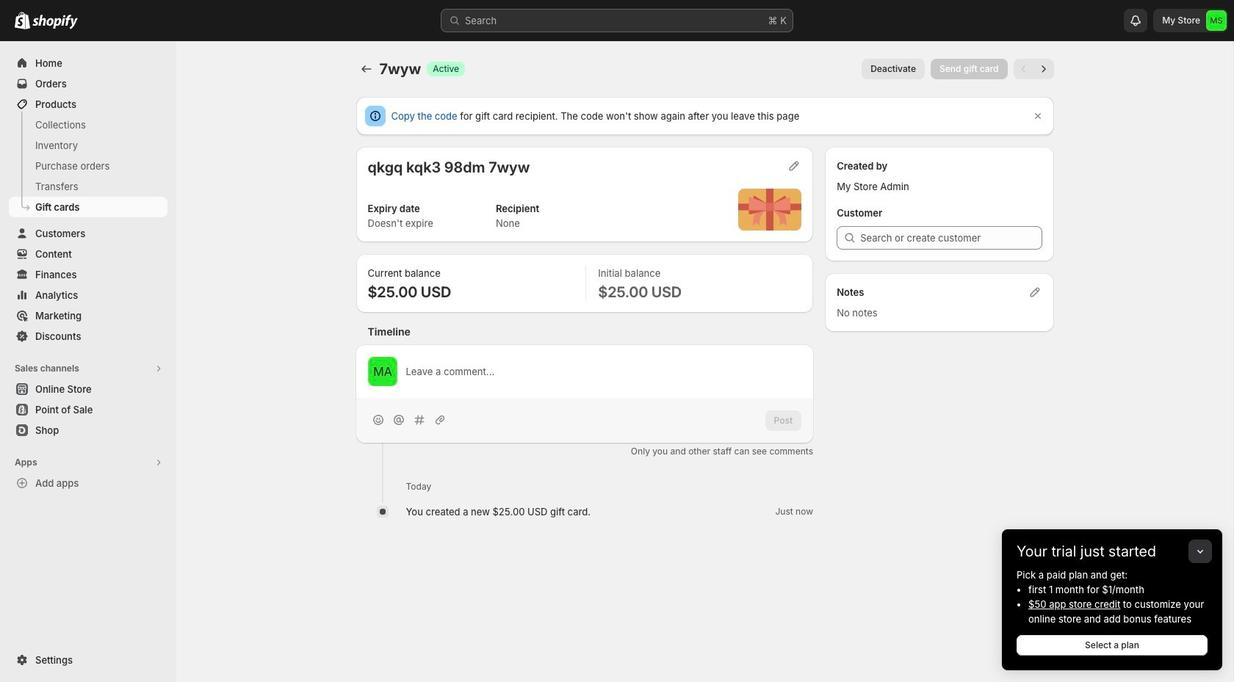 Task type: locate. For each thing, give the bounding box(es) containing it.
my store image
[[1206, 10, 1227, 31]]

Search or create customer text field
[[860, 226, 1042, 250]]

shopify image
[[15, 12, 30, 29], [32, 15, 78, 29]]

1 horizontal spatial shopify image
[[32, 15, 78, 29]]

0 horizontal spatial shopify image
[[15, 12, 30, 29]]

previous image
[[1016, 62, 1031, 76]]



Task type: vqa. For each thing, say whether or not it's contained in the screenshot.
Search or create customer text box
yes



Task type: describe. For each thing, give the bounding box(es) containing it.
avatar with initials m a image
[[368, 357, 397, 386]]

Leave a comment... text field
[[406, 364, 802, 379]]



